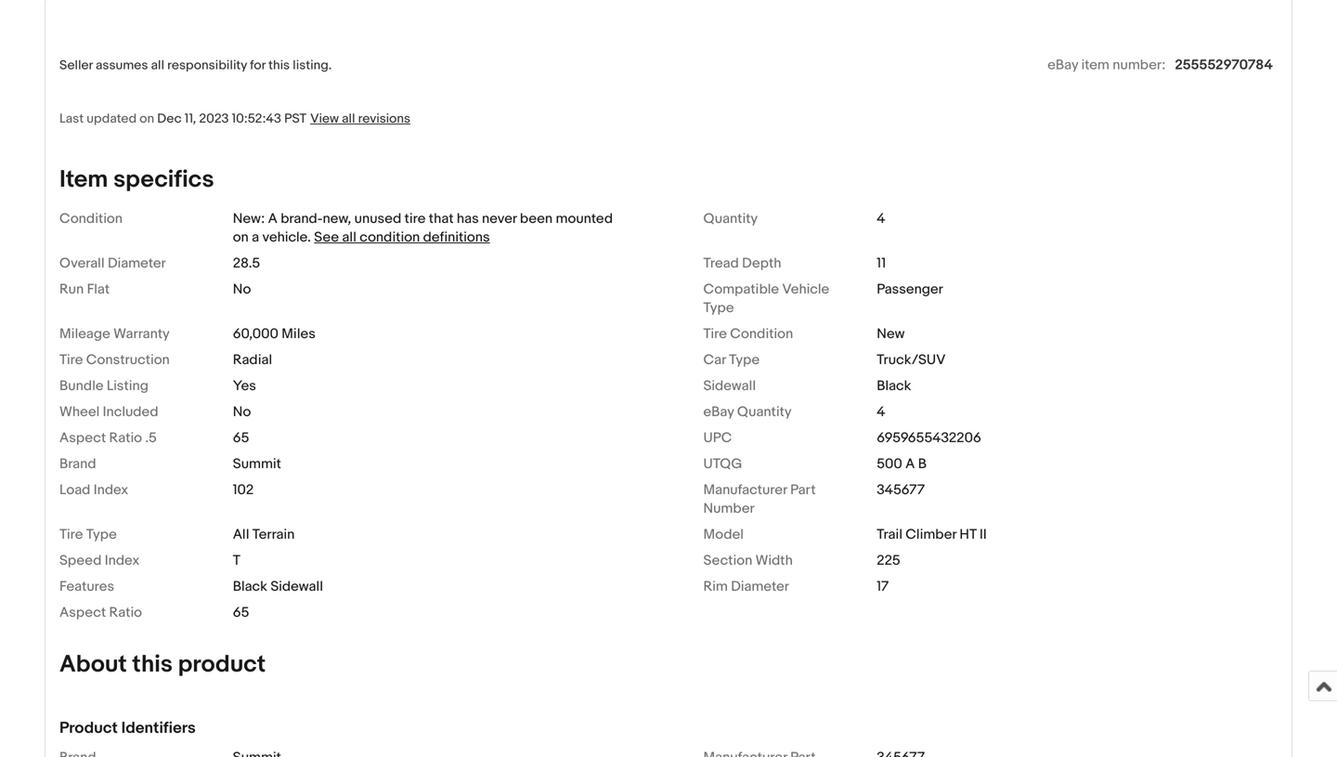 Task type: describe. For each thing, give the bounding box(es) containing it.
11
[[877, 255, 887, 272]]

2023
[[199, 111, 229, 127]]

tire for tire condition
[[704, 326, 727, 342]]

black for black
[[877, 378, 912, 394]]

miles
[[282, 326, 316, 342]]

ebay item number: 255552970784
[[1048, 57, 1274, 74]]

condition
[[360, 229, 420, 246]]

ebay for ebay item number: 255552970784
[[1048, 57, 1079, 74]]

65 for aspect ratio
[[233, 604, 249, 621]]

28.5
[[233, 255, 260, 272]]

car type
[[704, 352, 760, 368]]

ebay quantity
[[704, 404, 792, 420]]

345677
[[877, 482, 925, 498]]

overall diameter
[[59, 255, 166, 272]]

type for all terrain
[[86, 526, 117, 543]]

load
[[59, 482, 90, 498]]

index for speed index
[[105, 552, 140, 569]]

11,
[[185, 111, 196, 127]]

all terrain
[[233, 526, 295, 543]]

item
[[59, 165, 108, 194]]

pst
[[284, 111, 307, 127]]

section
[[704, 552, 753, 569]]

60,000 miles
[[233, 326, 316, 342]]

utqg
[[704, 456, 743, 472]]

tread depth
[[704, 255, 782, 272]]

product
[[59, 719, 118, 738]]

about this product
[[59, 650, 266, 679]]

listing.
[[293, 58, 332, 74]]

load index
[[59, 482, 128, 498]]

view all revisions link
[[307, 110, 411, 127]]

500
[[877, 456, 903, 472]]

.5
[[145, 430, 157, 446]]

wheel
[[59, 404, 100, 420]]

depth
[[742, 255, 782, 272]]

type inside the compatible vehicle type
[[704, 300, 735, 316]]

model
[[704, 526, 744, 543]]

car
[[704, 352, 726, 368]]

1 tab from the left
[[45, 0, 174, 0]]

listing
[[107, 378, 149, 394]]

compatible
[[704, 281, 780, 298]]

vehicle
[[783, 281, 830, 298]]

seller assumes all responsibility for this listing.
[[59, 58, 332, 74]]

6959655432206
[[877, 430, 982, 446]]

brand
[[59, 456, 96, 472]]

diameter for rim diameter
[[731, 578, 790, 595]]

mounted
[[556, 210, 613, 227]]

item specifics
[[59, 165, 214, 194]]

black sidewall
[[233, 578, 323, 595]]

number
[[704, 500, 755, 517]]

4 for ebay quantity
[[877, 404, 886, 420]]

last updated on dec 11, 2023 10:52:43 pst view all revisions
[[59, 111, 411, 127]]

updated
[[87, 111, 137, 127]]

trail
[[877, 526, 903, 543]]

new
[[877, 326, 905, 342]]

tire construction
[[59, 352, 170, 368]]

part
[[791, 482, 816, 498]]

aspect for aspect ratio .5
[[59, 430, 106, 446]]

identifiers
[[121, 719, 196, 738]]

0 horizontal spatial this
[[132, 650, 173, 679]]

wheel included
[[59, 404, 158, 420]]

ht
[[960, 526, 977, 543]]

mileage
[[59, 326, 110, 342]]

4 for quantity
[[877, 210, 886, 227]]

500 a b
[[877, 456, 927, 472]]

t
[[233, 552, 241, 569]]

upc
[[704, 430, 732, 446]]

width
[[756, 552, 793, 569]]

b
[[919, 456, 927, 472]]

manufacturer part number
[[704, 482, 816, 517]]

ratio for aspect ratio
[[109, 604, 142, 621]]

a
[[252, 229, 259, 246]]

tire type
[[59, 526, 117, 543]]

run
[[59, 281, 84, 298]]



Task type: locate. For each thing, give the bounding box(es) containing it.
type down 'compatible'
[[704, 300, 735, 316]]

on left a on the left of the page
[[233, 229, 249, 246]]

1 horizontal spatial condition
[[730, 326, 794, 342]]

condition down the compatible vehicle type
[[730, 326, 794, 342]]

2 no from the top
[[233, 404, 251, 420]]

sidewall
[[704, 378, 756, 394], [271, 578, 323, 595]]

new,
[[323, 210, 351, 227]]

ratio
[[109, 430, 142, 446], [109, 604, 142, 621]]

condition
[[59, 210, 123, 227], [730, 326, 794, 342]]

definitions
[[423, 229, 490, 246]]

summit
[[233, 456, 281, 472]]

2 aspect from the top
[[59, 604, 106, 621]]

tire condition
[[704, 326, 794, 342]]

0 vertical spatial ebay
[[1048, 57, 1079, 74]]

0 vertical spatial this
[[269, 58, 290, 74]]

aspect ratio .5
[[59, 430, 157, 446]]

run flat
[[59, 281, 110, 298]]

0 horizontal spatial a
[[268, 210, 278, 227]]

brand-
[[281, 210, 323, 227]]

0 vertical spatial all
[[151, 58, 164, 74]]

type
[[704, 300, 735, 316], [729, 352, 760, 368], [86, 526, 117, 543]]

1 vertical spatial ratio
[[109, 604, 142, 621]]

ebay for ebay quantity
[[704, 404, 734, 420]]

1 vertical spatial quantity
[[738, 404, 792, 420]]

see all condition definitions link
[[314, 229, 490, 246]]

mileage warranty
[[59, 326, 170, 342]]

1 horizontal spatial diameter
[[731, 578, 790, 595]]

0 vertical spatial index
[[94, 482, 128, 498]]

index for load index
[[94, 482, 128, 498]]

1 vertical spatial diameter
[[731, 578, 790, 595]]

1 horizontal spatial black
[[877, 378, 912, 394]]

on left dec
[[140, 111, 154, 127]]

seller
[[59, 58, 93, 74]]

rim diameter
[[704, 578, 790, 595]]

view
[[310, 111, 339, 127]]

0 vertical spatial aspect
[[59, 430, 106, 446]]

this
[[269, 58, 290, 74], [132, 650, 173, 679]]

truck/suv
[[877, 352, 946, 368]]

all right view
[[342, 111, 355, 127]]

10:52:43
[[232, 111, 282, 127]]

ratio for aspect ratio .5
[[109, 430, 142, 446]]

1 4 from the top
[[877, 210, 886, 227]]

black down t
[[233, 578, 268, 595]]

vehicle.
[[262, 229, 311, 246]]

0 vertical spatial ratio
[[109, 430, 142, 446]]

speed
[[59, 552, 102, 569]]

60,000
[[233, 326, 279, 342]]

2 65 from the top
[[233, 604, 249, 621]]

index right speed
[[105, 552, 140, 569]]

aspect ratio
[[59, 604, 142, 621]]

4 up 500
[[877, 404, 886, 420]]

bundle
[[59, 378, 104, 394]]

construction
[[86, 352, 170, 368]]

dec
[[157, 111, 182, 127]]

compatible vehicle type
[[704, 281, 830, 316]]

1 vertical spatial sidewall
[[271, 578, 323, 595]]

new: a brand-new, unused tire that has never been mounted on a vehicle.
[[233, 210, 613, 246]]

speed index
[[59, 552, 140, 569]]

0 vertical spatial no
[[233, 281, 251, 298]]

1 vertical spatial index
[[105, 552, 140, 569]]

0 vertical spatial on
[[140, 111, 154, 127]]

type down the tire condition
[[729, 352, 760, 368]]

0 vertical spatial black
[[877, 378, 912, 394]]

this right for
[[269, 58, 290, 74]]

tire up bundle
[[59, 352, 83, 368]]

aspect down features
[[59, 604, 106, 621]]

flat
[[87, 281, 110, 298]]

aspect
[[59, 430, 106, 446], [59, 604, 106, 621]]

tire for tire type
[[59, 526, 83, 543]]

diameter up flat
[[108, 255, 166, 272]]

black down 'truck/suv'
[[877, 378, 912, 394]]

all
[[151, 58, 164, 74], [342, 111, 355, 127], [342, 229, 357, 246]]

0 vertical spatial 4
[[877, 210, 886, 227]]

0 vertical spatial tire
[[704, 326, 727, 342]]

unused
[[355, 210, 402, 227]]

trail climber ht ii
[[877, 526, 987, 543]]

a for 500
[[906, 456, 915, 472]]

a up vehicle.
[[268, 210, 278, 227]]

65
[[233, 430, 249, 446], [233, 604, 249, 621]]

been
[[520, 210, 553, 227]]

0 vertical spatial type
[[704, 300, 735, 316]]

passenger
[[877, 281, 944, 298]]

manufacturer
[[704, 482, 788, 498]]

0 horizontal spatial sidewall
[[271, 578, 323, 595]]

2 4 from the top
[[877, 404, 886, 420]]

revisions
[[358, 111, 411, 127]]

0 horizontal spatial on
[[140, 111, 154, 127]]

1 vertical spatial type
[[729, 352, 760, 368]]

has
[[457, 210, 479, 227]]

that
[[429, 210, 454, 227]]

1 horizontal spatial a
[[906, 456, 915, 472]]

no down yes
[[233, 404, 251, 420]]

0 vertical spatial diameter
[[108, 255, 166, 272]]

diameter for overall diameter
[[108, 255, 166, 272]]

all down new,
[[342, 229, 357, 246]]

diameter down "section width"
[[731, 578, 790, 595]]

225
[[877, 552, 901, 569]]

1 vertical spatial condition
[[730, 326, 794, 342]]

ratio down features
[[109, 604, 142, 621]]

aspect for aspect ratio
[[59, 604, 106, 621]]

tread
[[704, 255, 739, 272]]

tire for tire construction
[[59, 352, 83, 368]]

condition down 'item'
[[59, 210, 123, 227]]

255552970784
[[1176, 57, 1274, 74]]

1 ratio from the top
[[109, 430, 142, 446]]

0 horizontal spatial ebay
[[704, 404, 734, 420]]

number:
[[1113, 57, 1166, 74]]

index
[[94, 482, 128, 498], [105, 552, 140, 569]]

type for truck/suv
[[729, 352, 760, 368]]

quantity down car type
[[738, 404, 792, 420]]

sidewall down car type
[[704, 378, 756, 394]]

1 vertical spatial 4
[[877, 404, 886, 420]]

tire
[[405, 210, 426, 227]]

sidewall down terrain
[[271, 578, 323, 595]]

bundle listing
[[59, 378, 149, 394]]

quantity
[[704, 210, 758, 227], [738, 404, 792, 420]]

1 vertical spatial 65
[[233, 604, 249, 621]]

no for run flat
[[233, 281, 251, 298]]

see all condition definitions
[[314, 229, 490, 246]]

1 vertical spatial ebay
[[704, 404, 734, 420]]

no down 28.5 at the left of page
[[233, 281, 251, 298]]

ii
[[980, 526, 987, 543]]

65 down black sidewall
[[233, 604, 249, 621]]

all right assumes
[[151, 58, 164, 74]]

see
[[314, 229, 339, 246]]

0 vertical spatial quantity
[[704, 210, 758, 227]]

included
[[103, 404, 158, 420]]

65 up summit
[[233, 430, 249, 446]]

last
[[59, 111, 84, 127]]

65 for aspect ratio .5
[[233, 430, 249, 446]]

for
[[250, 58, 266, 74]]

tire up car
[[704, 326, 727, 342]]

1 vertical spatial this
[[132, 650, 173, 679]]

1 vertical spatial black
[[233, 578, 268, 595]]

0 horizontal spatial condition
[[59, 210, 123, 227]]

features
[[59, 578, 114, 595]]

section width
[[704, 552, 793, 569]]

0 vertical spatial condition
[[59, 210, 123, 227]]

1 vertical spatial tire
[[59, 352, 83, 368]]

2 ratio from the top
[[109, 604, 142, 621]]

yes
[[233, 378, 256, 394]]

1 vertical spatial all
[[342, 111, 355, 127]]

this right "about"
[[132, 650, 173, 679]]

ebay up upc
[[704, 404, 734, 420]]

a left b at right
[[906, 456, 915, 472]]

0 horizontal spatial black
[[233, 578, 268, 595]]

ratio left .5
[[109, 430, 142, 446]]

no for wheel included
[[233, 404, 251, 420]]

2 vertical spatial type
[[86, 526, 117, 543]]

0 vertical spatial sidewall
[[704, 378, 756, 394]]

1 horizontal spatial on
[[233, 229, 249, 246]]

1 vertical spatial a
[[906, 456, 915, 472]]

climber
[[906, 526, 957, 543]]

type up speed index
[[86, 526, 117, 543]]

1 vertical spatial aspect
[[59, 604, 106, 621]]

0 vertical spatial a
[[268, 210, 278, 227]]

1 vertical spatial no
[[233, 404, 251, 420]]

ebay left item
[[1048, 57, 1079, 74]]

radial
[[233, 352, 272, 368]]

17
[[877, 578, 889, 595]]

tab list
[[45, 0, 1293, 0]]

2 vertical spatial tire
[[59, 526, 83, 543]]

black for black sidewall
[[233, 578, 268, 595]]

tab
[[45, 0, 174, 0], [173, 0, 403, 0]]

new:
[[233, 210, 265, 227]]

aspect down wheel
[[59, 430, 106, 446]]

item
[[1082, 57, 1110, 74]]

product
[[178, 650, 266, 679]]

tab up "listing."
[[173, 0, 403, 0]]

0 horizontal spatial diameter
[[108, 255, 166, 272]]

product identifiers
[[59, 719, 196, 738]]

1 horizontal spatial sidewall
[[704, 378, 756, 394]]

terrain
[[253, 526, 295, 543]]

4 up 11 on the top of the page
[[877, 210, 886, 227]]

1 horizontal spatial ebay
[[1048, 57, 1079, 74]]

1 aspect from the top
[[59, 430, 106, 446]]

about
[[59, 650, 127, 679]]

tire up speed
[[59, 526, 83, 543]]

index right load
[[94, 482, 128, 498]]

tab up assumes
[[45, 0, 174, 0]]

overall
[[59, 255, 105, 272]]

quantity up tread
[[704, 210, 758, 227]]

1 65 from the top
[[233, 430, 249, 446]]

1 no from the top
[[233, 281, 251, 298]]

1 horizontal spatial this
[[269, 58, 290, 74]]

on inside new: a brand-new, unused tire that has never been mounted on a vehicle.
[[233, 229, 249, 246]]

2 vertical spatial all
[[342, 229, 357, 246]]

1 vertical spatial on
[[233, 229, 249, 246]]

2 tab from the left
[[173, 0, 403, 0]]

a for new:
[[268, 210, 278, 227]]

0 vertical spatial 65
[[233, 430, 249, 446]]

a inside new: a brand-new, unused tire that has never been mounted on a vehicle.
[[268, 210, 278, 227]]

102
[[233, 482, 254, 498]]



Task type: vqa. For each thing, say whether or not it's contained in the screenshot.


